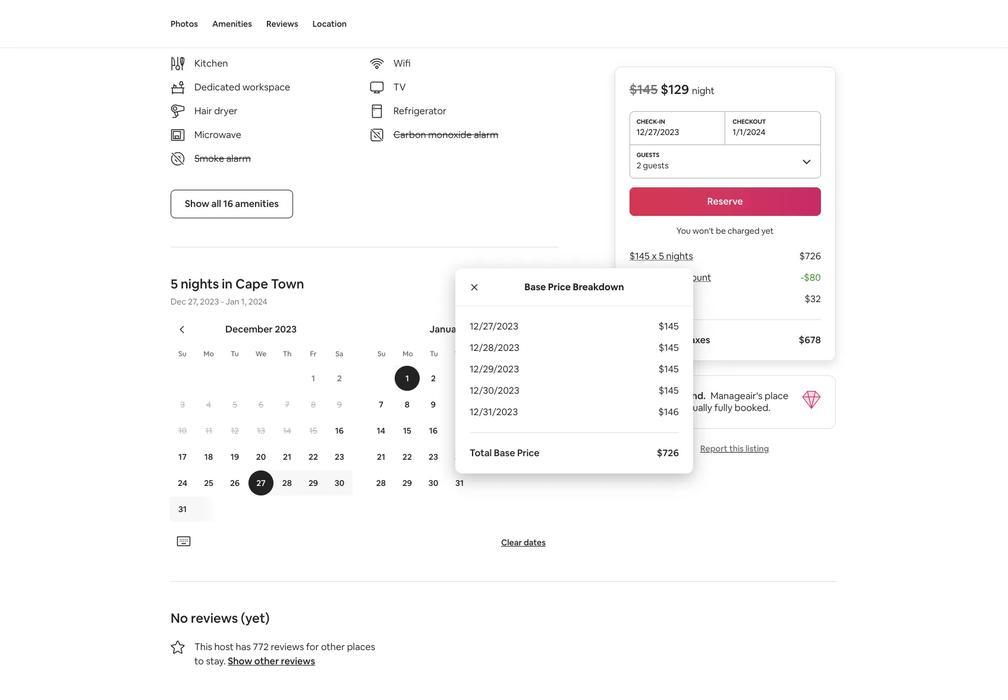 Task type: locate. For each thing, give the bounding box(es) containing it.
fr up 12/29/2023
[[510, 349, 516, 359]]

20 down the 13, saturday, january 2024. available. there is a 5 night minimum stay requirement. select as check-in date. button at the right of page
[[533, 425, 543, 436]]

28 button
[[274, 471, 300, 496], [368, 471, 394, 496]]

base price breakdown dialog
[[456, 268, 694, 474]]

0 horizontal spatial 11 button
[[196, 418, 222, 443]]

10 down 3
[[178, 425, 187, 436]]

2 7 button from the left
[[368, 392, 394, 417]]

1 horizontal spatial 28
[[376, 478, 386, 488]]

$145 for 12/28/2023
[[659, 341, 679, 354]]

1 button
[[300, 366, 327, 391], [394, 366, 421, 391]]

26 button
[[499, 444, 525, 469], [222, 471, 248, 496]]

1 8 button from the left
[[300, 392, 327, 417]]

is left usually
[[675, 402, 681, 414]]

25 button
[[473, 444, 499, 469], [196, 471, 222, 496]]

long stay discount
[[630, 271, 712, 284]]

12/27/2023 inside base price breakdown dialog
[[470, 320, 519, 333]]

2023 right december
[[275, 323, 297, 336]]

1 for 2nd 1 button from the right
[[312, 373, 315, 384]]

0 vertical spatial 10
[[455, 399, 464, 410]]

0 vertical spatial 11
[[482, 399, 490, 410]]

1 tu from the left
[[231, 349, 239, 359]]

11 button down 12/29/2023
[[473, 392, 499, 417]]

tu
[[231, 349, 239, 359], [430, 349, 438, 359]]

0 horizontal spatial nights
[[181, 275, 219, 292]]

alarm right monoxide
[[474, 128, 499, 141]]

2023
[[200, 296, 219, 307], [275, 323, 297, 336]]

price
[[548, 280, 571, 293], [517, 447, 540, 459]]

1 horizontal spatial 25
[[481, 451, 491, 462]]

11 down 12/30/2023 on the bottom
[[482, 399, 490, 410]]

1 23 button from the left
[[327, 444, 353, 469]]

1 horizontal spatial is
[[675, 402, 681, 414]]

$145 left taxes
[[659, 341, 679, 354]]

show
[[185, 197, 210, 210], [228, 655, 252, 667]]

18
[[482, 425, 490, 436], [205, 451, 213, 462]]

29 button
[[300, 471, 327, 496], [394, 471, 421, 496]]

report
[[701, 443, 728, 454]]

1 horizontal spatial 29
[[403, 478, 412, 488]]

0 vertical spatial 27 button
[[525, 444, 551, 469]]

this left listing
[[730, 443, 744, 454]]

$726 up -$80 at the top right of the page
[[800, 250, 821, 262]]

for
[[306, 641, 319, 653]]

0 horizontal spatial 29 button
[[300, 471, 327, 496]]

2 22 from the left
[[403, 451, 412, 462]]

27 button down the 13 button
[[248, 471, 274, 496]]

0 vertical spatial nights
[[667, 250, 694, 262]]

1 horizontal spatial 1 button
[[394, 366, 421, 391]]

2 21 from the left
[[377, 451, 385, 462]]

1 vertical spatial this
[[730, 443, 744, 454]]

price left breakdown
[[548, 280, 571, 293]]

19 button down the 13 button
[[222, 444, 248, 469]]

workspace
[[243, 81, 290, 93]]

$726 down $146
[[657, 447, 679, 459]]

12/27/2023
[[637, 127, 680, 137], [470, 320, 519, 333]]

2023 right 27,
[[200, 296, 219, 307]]

1 1 from the left
[[312, 373, 315, 384]]

0 horizontal spatial 9 button
[[327, 392, 353, 417]]

place right manageair's
[[765, 390, 789, 402]]

0 vertical spatial 31
[[456, 478, 464, 488]]

0 horizontal spatial 14 button
[[274, 418, 300, 443]]

0 horizontal spatial this
[[195, 641, 212, 653]]

2 16 button from the left
[[421, 418, 447, 443]]

december 2023
[[225, 323, 297, 336]]

this left 'a' at the right
[[630, 390, 648, 402]]

total
[[630, 334, 652, 346], [470, 447, 492, 459]]

4 for left 4 button
[[206, 399, 211, 410]]

2024 inside calendar application
[[468, 323, 490, 336]]

1 21 from the left
[[283, 451, 291, 462]]

14
[[283, 425, 291, 436], [377, 425, 386, 436]]

16 for first 16 button from right
[[429, 425, 438, 436]]

0 vertical spatial 18
[[482, 425, 490, 436]]

18 for the top 18 button
[[482, 425, 490, 436]]

0 horizontal spatial 12
[[231, 425, 239, 436]]

1 su from the left
[[179, 349, 187, 359]]

15 for 2nd the 15 button from the right
[[309, 425, 318, 436]]

0 horizontal spatial 15
[[309, 425, 318, 436]]

20 down 13
[[256, 451, 266, 462]]

2 for second 2 'button' from left
[[431, 373, 436, 384]]

2 1 from the left
[[406, 373, 409, 384]]

4 button right 3
[[196, 392, 222, 417]]

2024 inside 5 nights in cape town dec 27, 2023 - jan 1, 2024
[[249, 296, 268, 307]]

20 for 20 'button' to the left
[[256, 451, 266, 462]]

1 2 from the left
[[337, 373, 342, 384]]

26 for topmost the 26 button
[[507, 451, 517, 462]]

2 7 from the left
[[379, 399, 384, 410]]

has
[[236, 641, 251, 653]]

we down january 2024
[[455, 349, 466, 359]]

31
[[456, 478, 464, 488], [178, 504, 187, 515]]

is
[[650, 390, 657, 402], [675, 402, 681, 414]]

this inside this host has 772 reviews for other places to stay.
[[195, 641, 212, 653]]

1 horizontal spatial 2024
[[468, 323, 490, 336]]

0 vertical spatial reviews
[[191, 610, 238, 626]]

0 vertical spatial 17
[[456, 425, 464, 436]]

1 7 from the left
[[285, 399, 290, 410]]

2 for 1st 2 'button'
[[337, 373, 342, 384]]

1 horizontal spatial 16 button
[[421, 418, 447, 443]]

0 horizontal spatial 16
[[223, 197, 233, 210]]

7 for 2nd 7 button from right
[[285, 399, 290, 410]]

20 button down the 13, saturday, january 2024. available. there is a 5 night minimum stay requirement. select as check-in date. button at the right of page
[[525, 418, 551, 443]]

1 29 button from the left
[[300, 471, 327, 496]]

$145
[[630, 81, 658, 98], [630, 250, 650, 262], [659, 320, 679, 333], [659, 341, 679, 354], [659, 363, 679, 375], [659, 384, 679, 397]]

0 horizontal spatial base
[[494, 447, 515, 459]]

1 horizontal spatial 5 button
[[499, 366, 525, 391]]

6
[[259, 399, 264, 410]]

0 horizontal spatial 16 button
[[327, 418, 353, 443]]

1 7 button from the left
[[274, 392, 300, 417]]

alarm right smoke
[[226, 152, 251, 165]]

0 horizontal spatial 19
[[231, 451, 239, 462]]

18 button down the 3 button
[[196, 444, 222, 469]]

1 14 button from the left
[[274, 418, 300, 443]]

reserve
[[708, 195, 744, 208]]

$145 up 'this is a rare find.'
[[659, 363, 679, 375]]

reviews up show other reviews link in the bottom of the page
[[271, 641, 304, 653]]

0 horizontal spatial 28
[[282, 478, 292, 488]]

$145 up airbnb
[[659, 384, 679, 397]]

total down 12/31/2023
[[470, 447, 492, 459]]

12/27/2023 for $145
[[470, 320, 519, 333]]

4 up 12/30/2023 on the bottom
[[484, 373, 488, 384]]

price down the 13, saturday, january 2024. available. there is a 5 night minimum stay requirement. select as check-in date. button at the right of page
[[517, 447, 540, 459]]

7 button
[[274, 392, 300, 417], [368, 392, 394, 417]]

1 horizontal spatial 23
[[429, 451, 438, 462]]

reviews button
[[266, 0, 298, 48]]

show inside button
[[185, 197, 210, 210]]

1 22 from the left
[[309, 451, 318, 462]]

$145 left x
[[630, 250, 650, 262]]

0 horizontal spatial mo
[[204, 349, 214, 359]]

mo
[[204, 349, 214, 359], [403, 349, 413, 359]]

4 button down 12/28/2023
[[473, 366, 499, 391]]

0 horizontal spatial th
[[283, 349, 292, 359]]

1 9 from the left
[[337, 399, 342, 410]]

this for this host has 772 reviews for other places to stay.
[[195, 641, 212, 653]]

12 left 13
[[231, 425, 239, 436]]

1 horizontal spatial 8
[[405, 399, 410, 410]]

14 for 1st 14 button from left
[[283, 425, 291, 436]]

stay
[[654, 271, 672, 284]]

1 vertical spatial price
[[517, 447, 540, 459]]

17
[[456, 425, 464, 436], [179, 451, 187, 462]]

1 horizontal spatial 17
[[456, 425, 464, 436]]

1 14 from the left
[[283, 425, 291, 436]]

20 button down the 13 button
[[248, 444, 274, 469]]

12 down 12/30/2023 on the bottom
[[508, 399, 516, 410]]

1 vertical spatial 12
[[231, 425, 239, 436]]

5 button left 6, saturday, january 2024. available. there is a 5 night minimum stay requirement. select as check-in date. button
[[499, 366, 525, 391]]

1 horizontal spatial this
[[730, 443, 744, 454]]

10 button down 12/29/2023
[[447, 392, 473, 417]]

1 vertical spatial 2024
[[468, 323, 490, 336]]

5 up dec
[[171, 275, 178, 292]]

this
[[207, 26, 230, 43], [730, 443, 744, 454]]

14 for 1st 14 button from right
[[377, 425, 386, 436]]

17 button up total base price
[[447, 418, 473, 443]]

1 16 button from the left
[[327, 418, 353, 443]]

10
[[455, 399, 464, 410], [178, 425, 187, 436]]

0 horizontal spatial place
[[233, 26, 266, 43]]

1 30 button from the left
[[327, 471, 353, 496]]

12/27/2023 down $145 $129 night
[[637, 127, 680, 137]]

18 button up total base price
[[473, 418, 499, 443]]

0 horizontal spatial 2023
[[200, 296, 219, 307]]

taxes
[[686, 334, 711, 346]]

nights inside 5 nights in cape town dec 27, 2023 - jan 1, 2024
[[181, 275, 219, 292]]

27 down the 13, saturday, january 2024. available. there is a 5 night minimum stay requirement. select as check-in date. button at the right of page
[[534, 451, 543, 462]]

2 horizontal spatial 16
[[429, 425, 438, 436]]

0 horizontal spatial 11
[[205, 425, 212, 436]]

5 button left 6 at the left of the page
[[222, 392, 248, 417]]

7
[[285, 399, 290, 410], [379, 399, 384, 410]]

nights up long stay discount "button"
[[667, 250, 694, 262]]

location button
[[313, 0, 347, 48]]

19 button
[[499, 418, 525, 443], [222, 444, 248, 469]]

wifi
[[394, 57, 411, 70]]

2 15 from the left
[[403, 425, 412, 436]]

2023 inside calendar application
[[275, 323, 297, 336]]

december
[[225, 323, 273, 336]]

28
[[282, 478, 292, 488], [376, 478, 386, 488]]

2
[[337, 373, 342, 384], [431, 373, 436, 384]]

-
[[801, 271, 804, 284], [221, 296, 224, 307]]

1 horizontal spatial 31 button
[[447, 471, 473, 496]]

1 horizontal spatial 25 button
[[473, 444, 499, 469]]

11 left 13
[[205, 425, 212, 436]]

this for what
[[207, 26, 230, 43]]

2024 right 1,
[[249, 296, 268, 307]]

1 1 button from the left
[[300, 366, 327, 391]]

listing
[[746, 443, 770, 454]]

2 28 button from the left
[[368, 471, 394, 496]]

place inside manageair's place on airbnb is usually fully booked.
[[765, 390, 789, 402]]

0 horizontal spatial 7
[[285, 399, 290, 410]]

su right sa
[[378, 349, 386, 359]]

30 button
[[327, 471, 353, 496], [421, 471, 447, 496]]

amenities
[[235, 197, 279, 210]]

26 for left the 26 button
[[230, 478, 240, 488]]

1 we from the left
[[256, 349, 267, 359]]

1 horizontal spatial 14
[[377, 425, 386, 436]]

1 23 from the left
[[335, 451, 344, 462]]

this
[[630, 390, 648, 402], [195, 641, 212, 653]]

5 up 12/30/2023 on the bottom
[[510, 373, 514, 384]]

15 button
[[300, 418, 327, 443], [394, 418, 421, 443]]

2 button down sa
[[327, 366, 353, 391]]

nights up 27,
[[181, 275, 219, 292]]

what
[[171, 26, 204, 43]]

0 vertical spatial 19
[[508, 425, 516, 436]]

1 horizontal spatial 8 button
[[394, 392, 421, 417]]

1 horizontal spatial 26 button
[[499, 444, 525, 469]]

1 horizontal spatial 29 button
[[394, 471, 421, 496]]

long stay discount button
[[630, 271, 712, 284]]

2 29 button from the left
[[394, 471, 421, 496]]

2 2 from the left
[[431, 373, 436, 384]]

2 22 button from the left
[[394, 444, 421, 469]]

other
[[321, 641, 345, 653], [254, 655, 279, 667]]

place
[[233, 26, 266, 43], [765, 390, 789, 402]]

0 horizontal spatial 17
[[179, 451, 187, 462]]

11
[[482, 399, 490, 410], [205, 425, 212, 436]]

is left 'a' at the right
[[650, 390, 657, 402]]

2 29 from the left
[[403, 478, 412, 488]]

17 button down the 3 button
[[170, 444, 196, 469]]

th up 12/29/2023
[[482, 349, 491, 359]]

su up the 3 button
[[179, 349, 187, 359]]

discount
[[674, 271, 712, 284]]

this up the kitchen
[[207, 26, 230, 43]]

1 vertical spatial 4
[[206, 399, 211, 410]]

24 button
[[447, 444, 473, 469], [170, 471, 196, 496]]

0 vertical spatial price
[[548, 280, 571, 293]]

to
[[195, 655, 204, 667]]

8 button
[[300, 392, 327, 417], [394, 392, 421, 417]]

1 vertical spatial 27
[[257, 478, 266, 488]]

0 vertical spatial 10 button
[[447, 392, 473, 417]]

18 button
[[473, 418, 499, 443], [196, 444, 222, 469]]

1 vertical spatial total
[[470, 447, 492, 459]]

1 vertical spatial 24
[[178, 478, 187, 488]]

alarm
[[474, 128, 499, 141], [226, 152, 251, 165]]

show down the has
[[228, 655, 252, 667]]

5 left 6 at the left of the page
[[233, 399, 237, 410]]

26 button down the 13 button
[[222, 471, 248, 496]]

12 button left 13
[[222, 418, 248, 443]]

1 vertical spatial 25 button
[[196, 471, 222, 496]]

2 14 from the left
[[377, 425, 386, 436]]

other right for
[[321, 641, 345, 653]]

th down december 2023
[[283, 349, 292, 359]]

tu down december
[[231, 349, 239, 359]]

2 15 button from the left
[[394, 418, 421, 443]]

0 vertical spatial 12 button
[[499, 392, 525, 417]]

5 button
[[499, 366, 525, 391], [222, 392, 248, 417]]

0 horizontal spatial su
[[179, 349, 187, 359]]

1
[[312, 373, 315, 384], [406, 373, 409, 384]]

4 right the 3 button
[[206, 399, 211, 410]]

27
[[534, 451, 543, 462], [257, 478, 266, 488]]

0 horizontal spatial 20
[[256, 451, 266, 462]]

- inside 5 nights in cape town dec 27, 2023 - jan 1, 2024
[[221, 296, 224, 307]]

12/27/2023 for 1/1/2024
[[637, 127, 680, 137]]

1 horizontal spatial 16
[[335, 425, 344, 436]]

1 vertical spatial nights
[[181, 275, 219, 292]]

27,
[[188, 296, 198, 307]]

1 horizontal spatial 2 button
[[421, 366, 447, 391]]

su
[[179, 349, 187, 359], [378, 349, 386, 359]]

19 button up total base price
[[499, 418, 525, 443]]

2 su from the left
[[378, 349, 386, 359]]

12/30/2023
[[470, 384, 520, 397]]

place left reviews
[[233, 26, 266, 43]]

1 vertical spatial alarm
[[226, 152, 251, 165]]

show left all at the top left
[[185, 197, 210, 210]]

23
[[335, 451, 344, 462], [429, 451, 438, 462]]

1 horizontal spatial 11
[[482, 399, 490, 410]]

total left "before"
[[630, 334, 652, 346]]

1 vertical spatial 18
[[205, 451, 213, 462]]

1 horizontal spatial alarm
[[474, 128, 499, 141]]

1 horizontal spatial 12/27/2023
[[637, 127, 680, 137]]

2 9 from the left
[[431, 399, 436, 410]]

1 15 from the left
[[309, 425, 318, 436]]

12/28/2023
[[470, 341, 520, 354]]

1 mo from the left
[[204, 349, 214, 359]]

total inside base price breakdown dialog
[[470, 447, 492, 459]]

2024 up 12/28/2023
[[468, 323, 490, 336]]

1 horizontal spatial 7
[[379, 399, 384, 410]]

stay.
[[206, 655, 226, 667]]

18 for 18 button to the bottom
[[205, 451, 213, 462]]

no reviews (yet)
[[171, 610, 270, 626]]

0 horizontal spatial 2024
[[249, 296, 268, 307]]

january 2024
[[430, 323, 490, 336]]

fr left sa
[[310, 349, 317, 359]]

smoke
[[195, 152, 224, 165]]

other down 772
[[254, 655, 279, 667]]

11 button down the 3 button
[[196, 418, 222, 443]]

show for show other reviews
[[228, 655, 252, 667]]

0 vertical spatial 4
[[484, 373, 488, 384]]

0 vertical spatial 20
[[533, 425, 543, 436]]

2 th from the left
[[482, 349, 491, 359]]

0 horizontal spatial 31
[[178, 504, 187, 515]]

amenities button
[[212, 0, 252, 48]]

1 horizontal spatial 9 button
[[421, 392, 447, 417]]

26 button down 12/31/2023
[[499, 444, 525, 469]]

10 left 12/31/2023
[[455, 399, 464, 410]]

$726
[[800, 250, 821, 262], [657, 447, 679, 459]]

2 button down january
[[421, 366, 447, 391]]

12/27/2023 up 12/28/2023
[[470, 320, 519, 333]]

27 button down the 13, saturday, january 2024. available. there is a 5 night minimum stay requirement. select as check-in date. button at the right of page
[[525, 444, 551, 469]]

this up "to"
[[195, 641, 212, 653]]

10 button down the 3 button
[[170, 418, 196, 443]]

we down december 2023
[[256, 349, 267, 359]]

29
[[309, 478, 318, 488], [403, 478, 412, 488]]

12 button left the 13, saturday, january 2024. available. there is a 5 night minimum stay requirement. select as check-in date. button at the right of page
[[499, 392, 525, 417]]

16 for first 16 button from left
[[335, 425, 344, 436]]

fr
[[310, 349, 317, 359], [510, 349, 516, 359]]

0 horizontal spatial 1
[[312, 373, 315, 384]]

reviews up host
[[191, 610, 238, 626]]

2023 inside 5 nights in cape town dec 27, 2023 - jan 1, 2024
[[200, 296, 219, 307]]

1 22 button from the left
[[300, 444, 327, 469]]

27 down 13
[[257, 478, 266, 488]]

1 9 button from the left
[[327, 392, 353, 417]]

2 down sa
[[337, 373, 342, 384]]

$145 up "before"
[[659, 320, 679, 333]]

2 14 button from the left
[[368, 418, 394, 443]]

reviews down for
[[281, 655, 315, 667]]

1 horizontal spatial 28 button
[[368, 471, 394, 496]]

4
[[484, 373, 488, 384], [206, 399, 211, 410]]

1 horizontal spatial 30
[[429, 478, 439, 488]]

tu down january
[[430, 349, 438, 359]]

a
[[659, 390, 664, 402]]

0 vertical spatial 20 button
[[525, 418, 551, 443]]

$145 for 12/29/2023
[[659, 363, 679, 375]]

2 down january
[[431, 373, 436, 384]]



Task type: vqa. For each thing, say whether or not it's contained in the screenshot.
topmost Today
no



Task type: describe. For each thing, give the bounding box(es) containing it.
2 23 from the left
[[429, 451, 438, 462]]

1 horizontal spatial 20 button
[[525, 418, 551, 443]]

0 horizontal spatial 27
[[257, 478, 266, 488]]

manageair's place on airbnb is usually fully booked.
[[630, 390, 789, 414]]

you
[[677, 225, 691, 236]]

1 horizontal spatial 27 button
[[525, 444, 551, 469]]

offers
[[269, 26, 305, 43]]

reviews inside this host has 772 reviews for other places to stay.
[[271, 641, 304, 653]]

total base price
[[470, 447, 540, 459]]

location
[[313, 18, 347, 29]]

0 vertical spatial 11 button
[[473, 392, 499, 417]]

0 vertical spatial 24
[[455, 451, 465, 462]]

be
[[716, 225, 726, 236]]

0 horizontal spatial is
[[650, 390, 657, 402]]

show all 16 amenities button
[[171, 190, 293, 218]]

1 horizontal spatial -
[[801, 271, 804, 284]]

breakdown
[[573, 280, 624, 293]]

0 vertical spatial 4 button
[[473, 366, 499, 391]]

$32
[[805, 293, 821, 305]]

2 mo from the left
[[403, 349, 413, 359]]

2 28 from the left
[[376, 478, 386, 488]]

0 horizontal spatial 24 button
[[170, 471, 196, 496]]

photos
[[171, 18, 198, 29]]

you won't be charged yet
[[677, 225, 774, 236]]

what this place offers
[[171, 26, 305, 43]]

long
[[630, 271, 652, 284]]

1 30 from the left
[[335, 478, 345, 488]]

0 horizontal spatial 24
[[178, 478, 187, 488]]

places
[[347, 641, 375, 653]]

16 inside show all 16 amenities button
[[223, 197, 233, 210]]

0 vertical spatial 18 button
[[473, 418, 499, 443]]

0 horizontal spatial 25 button
[[196, 471, 222, 496]]

1 fr from the left
[[310, 349, 317, 359]]

$145 left $129
[[630, 81, 658, 98]]

sa
[[336, 349, 344, 359]]

0 vertical spatial place
[[233, 26, 266, 43]]

january
[[430, 323, 466, 336]]

0 vertical spatial 17 button
[[447, 418, 473, 443]]

0 vertical spatial 25 button
[[473, 444, 499, 469]]

9 for second 9 button from the right
[[337, 399, 342, 410]]

clear dates button
[[497, 532, 551, 553]]

1 21 button from the left
[[274, 444, 300, 469]]

this for this is a rare find.
[[630, 390, 648, 402]]

3
[[180, 399, 185, 410]]

total before taxes
[[630, 334, 711, 346]]

0 horizontal spatial 10
[[178, 425, 187, 436]]

tv
[[394, 81, 406, 93]]

report this listing
[[701, 443, 770, 454]]

4 for 4 button to the top
[[484, 373, 488, 384]]

0 vertical spatial 5 button
[[499, 366, 525, 391]]

$678
[[799, 334, 821, 346]]

dec
[[171, 296, 186, 307]]

1 horizontal spatial nights
[[667, 250, 694, 262]]

$145 x 5 nights
[[630, 250, 694, 262]]

0 horizontal spatial 26 button
[[222, 471, 248, 496]]

yet
[[762, 225, 774, 236]]

clear dates
[[501, 537, 546, 548]]

5 right x
[[659, 250, 664, 262]]

0 vertical spatial 27
[[534, 451, 543, 462]]

won't
[[693, 225, 714, 236]]

15 for first the 15 button from the right
[[403, 425, 412, 436]]

2 23 button from the left
[[421, 444, 447, 469]]

1 vertical spatial 12 button
[[222, 418, 248, 443]]

0 vertical spatial 31 button
[[447, 471, 473, 496]]

1 28 from the left
[[282, 478, 292, 488]]

night
[[692, 84, 715, 97]]

$145 for 12/27/2023
[[659, 320, 679, 333]]

6, saturday, january 2024. available. there is a 5 night minimum stay requirement. select as check-in date. button
[[526, 366, 551, 391]]

$146
[[659, 406, 679, 418]]

0 horizontal spatial other
[[254, 655, 279, 667]]

show for show all 16 amenities
[[185, 197, 210, 210]]

2 2 button from the left
[[421, 366, 447, 391]]

5 nights in cape town dec 27, 2023 - jan 1, 2024
[[171, 275, 304, 307]]

1 horizontal spatial 10
[[455, 399, 464, 410]]

1 vertical spatial 25
[[204, 478, 213, 488]]

fully
[[715, 402, 733, 414]]

refrigerator
[[394, 105, 447, 117]]

12/31/2023
[[470, 406, 518, 418]]

1 vertical spatial 31
[[178, 504, 187, 515]]

1 vertical spatial 11
[[205, 425, 212, 436]]

total for total before taxes
[[630, 334, 652, 346]]

0 horizontal spatial 27 button
[[248, 471, 274, 496]]

1 vertical spatial base
[[494, 447, 515, 459]]

2 tu from the left
[[430, 349, 438, 359]]

0 vertical spatial 26 button
[[499, 444, 525, 469]]

carbon monoxide alarm
[[394, 128, 499, 141]]

is inside manageair's place on airbnb is usually fully booked.
[[675, 402, 681, 414]]

this host has 772 reviews for other places to stay.
[[195, 641, 375, 667]]

airbnb
[[643, 402, 673, 414]]

1 15 button from the left
[[300, 418, 327, 443]]

1 28 button from the left
[[274, 471, 300, 496]]

-$80
[[801, 271, 821, 284]]

2 8 from the left
[[405, 399, 410, 410]]

kitchen
[[195, 57, 228, 70]]

clear
[[501, 537, 522, 548]]

9 for 2nd 9 button from the left
[[431, 399, 436, 410]]

1 2 button from the left
[[327, 366, 353, 391]]

all
[[212, 197, 221, 210]]

dedicated
[[195, 81, 240, 93]]

0 vertical spatial 19 button
[[499, 418, 525, 443]]

2 fr from the left
[[510, 349, 516, 359]]

booked.
[[735, 402, 771, 414]]

amenities
[[212, 18, 252, 29]]

$80
[[804, 271, 821, 284]]

find.
[[686, 390, 706, 402]]

1 8 from the left
[[311, 399, 316, 410]]

7 for 1st 7 button from right
[[379, 399, 384, 410]]

1 horizontal spatial price
[[548, 280, 571, 293]]

microwave
[[195, 128, 241, 141]]

12/29/2023
[[470, 363, 519, 375]]

this for report
[[730, 443, 744, 454]]

2 we from the left
[[455, 349, 466, 359]]

2 30 button from the left
[[421, 471, 447, 496]]

0 horizontal spatial alarm
[[226, 152, 251, 165]]

0 horizontal spatial 19 button
[[222, 444, 248, 469]]

1 horizontal spatial 19
[[508, 425, 516, 436]]

usually
[[683, 402, 713, 414]]

3 button
[[170, 392, 196, 417]]

2 21 button from the left
[[368, 444, 394, 469]]

20 for the right 20 'button'
[[533, 425, 543, 436]]

1 th from the left
[[283, 349, 292, 359]]

6 button
[[248, 392, 274, 417]]

show all 16 amenities
[[185, 197, 279, 210]]

dates
[[524, 537, 546, 548]]

13, saturday, january 2024. available. there is a 5 night minimum stay requirement. select as check-in date. button
[[526, 392, 551, 417]]

1 horizontal spatial 24 button
[[447, 444, 473, 469]]

calendar application
[[156, 311, 959, 532]]

reviews
[[266, 18, 298, 29]]

1 horizontal spatial $726
[[800, 250, 821, 262]]

0 horizontal spatial price
[[517, 447, 540, 459]]

1 horizontal spatial 10 button
[[447, 392, 473, 417]]

1/1/2024
[[733, 127, 766, 137]]

2 1 button from the left
[[394, 366, 421, 391]]

1 vertical spatial 17 button
[[170, 444, 196, 469]]

$726 inside base price breakdown dialog
[[657, 447, 679, 459]]

1 horizontal spatial 31
[[456, 478, 464, 488]]

cape
[[236, 275, 268, 292]]

$129
[[661, 81, 690, 98]]

2 30 from the left
[[429, 478, 439, 488]]

carbon
[[394, 128, 426, 141]]

1 for first 1 button from the right
[[406, 373, 409, 384]]

2 9 button from the left
[[421, 392, 447, 417]]

in
[[222, 275, 233, 292]]

1 vertical spatial 18 button
[[196, 444, 222, 469]]

0 vertical spatial 12
[[508, 399, 516, 410]]

0 horizontal spatial 5 button
[[222, 392, 248, 417]]

host
[[214, 641, 234, 653]]

0 horizontal spatial 10 button
[[170, 418, 196, 443]]

charged
[[728, 225, 760, 236]]

0 vertical spatial alarm
[[474, 128, 499, 141]]

(yet)
[[241, 610, 270, 626]]

772
[[253, 641, 269, 653]]

hair
[[195, 105, 212, 117]]

$145 for 12/30/2023
[[659, 384, 679, 397]]

1 29 from the left
[[309, 478, 318, 488]]

2 vertical spatial reviews
[[281, 655, 315, 667]]

photos button
[[171, 0, 198, 48]]

1,
[[241, 296, 247, 307]]

this is a rare find.
[[630, 390, 706, 402]]

reserve button
[[630, 187, 821, 216]]

1 vertical spatial 17
[[179, 451, 187, 462]]

1 vertical spatial 11 button
[[196, 418, 222, 443]]

town
[[271, 275, 304, 292]]

x
[[652, 250, 657, 262]]

base price breakdown
[[525, 280, 624, 293]]

monoxide
[[428, 128, 472, 141]]

5 inside 5 nights in cape town dec 27, 2023 - jan 1, 2024
[[171, 275, 178, 292]]

$145 x 5 nights button
[[630, 250, 694, 262]]

jan
[[226, 296, 239, 307]]

2 8 button from the left
[[394, 392, 421, 417]]

dedicated workspace
[[195, 81, 290, 93]]

show other reviews
[[228, 655, 315, 667]]

0 horizontal spatial 4 button
[[196, 392, 222, 417]]

0 horizontal spatial 20 button
[[248, 444, 274, 469]]

smoke alarm
[[195, 152, 251, 165]]

other inside this host has 772 reviews for other places to stay.
[[321, 641, 345, 653]]

1 horizontal spatial 12 button
[[499, 392, 525, 417]]

$145 $129 night
[[630, 81, 715, 98]]

1 vertical spatial 31 button
[[170, 497, 220, 522]]

total for total base price
[[470, 447, 492, 459]]

1 horizontal spatial base
[[525, 280, 546, 293]]

report this listing button
[[682, 443, 770, 454]]

no
[[171, 610, 188, 626]]

13 button
[[248, 418, 274, 443]]

hair dryer
[[195, 105, 238, 117]]

manageair's
[[711, 390, 763, 402]]

0 vertical spatial 25
[[481, 451, 491, 462]]



